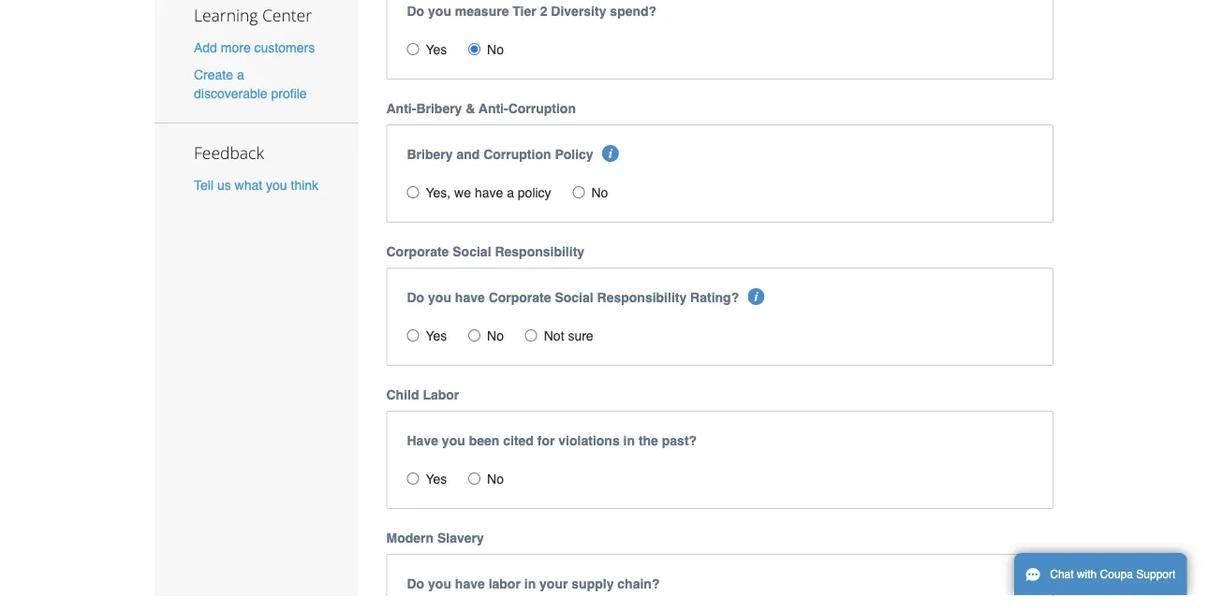 Task type: vqa. For each thing, say whether or not it's contained in the screenshot.
Corporate have
yes



Task type: describe. For each thing, give the bounding box(es) containing it.
more
[[221, 40, 251, 55]]

been
[[469, 434, 500, 448]]

have for corporate
[[455, 290, 485, 305]]

diversity
[[551, 4, 607, 19]]

create a discoverable profile link
[[194, 67, 307, 101]]

yes for do
[[426, 42, 447, 57]]

1 vertical spatial social
[[555, 290, 594, 305]]

us
[[217, 178, 231, 193]]

bribery and corruption policy
[[407, 147, 594, 162]]

chat with coupa support
[[1050, 569, 1176, 582]]

for
[[537, 434, 555, 448]]

anti-bribery & anti-corruption
[[386, 101, 576, 116]]

create a discoverable profile
[[194, 67, 307, 101]]

chain?
[[618, 577, 660, 592]]

add more customers
[[194, 40, 315, 55]]

labor
[[489, 577, 521, 592]]

modern slavery
[[386, 531, 484, 546]]

have
[[407, 434, 438, 448]]

tell
[[194, 178, 214, 193]]

what
[[235, 178, 262, 193]]

discoverable
[[194, 86, 268, 101]]

add more customers link
[[194, 40, 315, 55]]

child labor
[[386, 388, 459, 403]]

yes for have
[[426, 472, 447, 487]]

tell us what you think
[[194, 178, 319, 193]]

feedback
[[194, 142, 264, 164]]

add
[[194, 40, 217, 55]]

policy
[[555, 147, 594, 162]]

think
[[291, 178, 319, 193]]

past?
[[662, 434, 697, 448]]

additional information image
[[602, 145, 619, 162]]

not
[[544, 329, 564, 344]]

you for have you been cited for violations in the past?
[[442, 434, 465, 448]]

spend?
[[610, 4, 657, 19]]

have you been cited for violations in the past?
[[407, 434, 697, 448]]

the
[[639, 434, 658, 448]]

have for labor
[[455, 577, 485, 592]]

0 vertical spatial bribery
[[416, 101, 462, 116]]

0 vertical spatial corruption
[[508, 101, 576, 116]]

1 vertical spatial bribery
[[407, 147, 453, 162]]

with
[[1077, 569, 1097, 582]]

2 yes from the top
[[426, 329, 447, 344]]

labor
[[423, 388, 459, 403]]



Task type: locate. For each thing, give the bounding box(es) containing it.
2 anti- from the left
[[479, 101, 508, 116]]

0 horizontal spatial anti-
[[386, 101, 416, 116]]

support
[[1137, 569, 1176, 582]]

2 vertical spatial do
[[407, 577, 425, 592]]

have down corporate social responsibility
[[455, 290, 485, 305]]

yes
[[426, 42, 447, 57], [426, 329, 447, 344], [426, 472, 447, 487]]

responsibility up do you have corporate social responsibility rating?
[[495, 244, 585, 259]]

a inside create a discoverable profile
[[237, 67, 244, 82]]

and
[[457, 147, 480, 162]]

measure
[[455, 4, 509, 19]]

have left labor
[[455, 577, 485, 592]]

1 vertical spatial in
[[524, 577, 536, 592]]

1 horizontal spatial corporate
[[489, 290, 551, 305]]

slavery
[[437, 531, 484, 546]]

2 vertical spatial yes
[[426, 472, 447, 487]]

responsibility left "rating?"
[[597, 290, 687, 305]]

2 vertical spatial have
[[455, 577, 485, 592]]

0 vertical spatial do
[[407, 4, 425, 19]]

a up discoverable
[[237, 67, 244, 82]]

you left been
[[442, 434, 465, 448]]

no left not
[[487, 329, 504, 344]]

0 horizontal spatial a
[[237, 67, 244, 82]]

bribery
[[416, 101, 462, 116], [407, 147, 453, 162]]

child
[[386, 388, 419, 403]]

coupa
[[1100, 569, 1133, 582]]

corruption up policy
[[484, 147, 551, 162]]

cited
[[503, 434, 534, 448]]

1 anti- from the left
[[386, 101, 416, 116]]

no down been
[[487, 472, 504, 487]]

not sure
[[544, 329, 594, 344]]

do for do you measure tier 2 diversity spend?
[[407, 4, 425, 19]]

0 vertical spatial a
[[237, 67, 244, 82]]

1 vertical spatial a
[[507, 185, 514, 200]]

1 vertical spatial responsibility
[[597, 290, 687, 305]]

None radio
[[468, 43, 481, 55], [407, 186, 419, 198], [407, 330, 419, 342], [525, 330, 537, 342], [407, 473, 419, 485], [468, 43, 481, 55], [407, 186, 419, 198], [407, 330, 419, 342], [525, 330, 537, 342], [407, 473, 419, 485]]

0 vertical spatial have
[[475, 185, 503, 200]]

corporate social responsibility
[[386, 244, 585, 259]]

learning center
[[194, 4, 312, 26]]

we
[[454, 185, 471, 200]]

chat
[[1050, 569, 1074, 582]]

yes,
[[426, 185, 451, 200]]

tier
[[513, 4, 537, 19]]

social down we
[[453, 244, 491, 259]]

corruption up 'policy'
[[508, 101, 576, 116]]

0 horizontal spatial responsibility
[[495, 244, 585, 259]]

additional information image
[[748, 288, 765, 305]]

do for do you have corporate social responsibility rating?
[[407, 290, 425, 305]]

&
[[466, 101, 475, 116]]

tell us what you think button
[[194, 176, 319, 195]]

0 vertical spatial yes
[[426, 42, 447, 57]]

create
[[194, 67, 233, 82]]

you for do you have labor in your supply chain?
[[428, 577, 451, 592]]

chat with coupa support button
[[1015, 554, 1187, 597]]

yes up labor
[[426, 329, 447, 344]]

anti- right &
[[479, 101, 508, 116]]

0 horizontal spatial in
[[524, 577, 536, 592]]

do you have labor in your supply chain?
[[407, 577, 660, 592]]

3 yes from the top
[[426, 472, 447, 487]]

yes up anti-bribery & anti-corruption
[[426, 42, 447, 57]]

0 vertical spatial social
[[453, 244, 491, 259]]

0 vertical spatial corporate
[[386, 244, 449, 259]]

1 horizontal spatial responsibility
[[597, 290, 687, 305]]

responsibility
[[495, 244, 585, 259], [597, 290, 687, 305]]

2
[[540, 4, 547, 19]]

social up not sure
[[555, 290, 594, 305]]

you right what
[[266, 178, 287, 193]]

have
[[475, 185, 503, 200], [455, 290, 485, 305], [455, 577, 485, 592]]

sure
[[568, 329, 594, 344]]

in left your
[[524, 577, 536, 592]]

no down additional information image
[[591, 185, 608, 200]]

do down corporate social responsibility
[[407, 290, 425, 305]]

a
[[237, 67, 244, 82], [507, 185, 514, 200]]

customers
[[254, 40, 315, 55]]

1 vertical spatial have
[[455, 290, 485, 305]]

0 vertical spatial in
[[623, 434, 635, 448]]

rating?
[[691, 290, 739, 305]]

1 horizontal spatial in
[[623, 434, 635, 448]]

you inside button
[[266, 178, 287, 193]]

have right we
[[475, 185, 503, 200]]

corporate up not
[[489, 290, 551, 305]]

have for a
[[475, 185, 503, 200]]

you for do you have corporate social responsibility rating?
[[428, 290, 451, 305]]

do for do you have labor in your supply chain?
[[407, 577, 425, 592]]

0 horizontal spatial corporate
[[386, 244, 449, 259]]

your
[[540, 577, 568, 592]]

bribery left and
[[407, 147, 453, 162]]

anti-
[[386, 101, 416, 116], [479, 101, 508, 116]]

violations
[[559, 434, 620, 448]]

corporate
[[386, 244, 449, 259], [489, 290, 551, 305]]

modern
[[386, 531, 434, 546]]

corruption
[[508, 101, 576, 116], [484, 147, 551, 162]]

corporate down yes,
[[386, 244, 449, 259]]

0 horizontal spatial social
[[453, 244, 491, 259]]

you down corporate social responsibility
[[428, 290, 451, 305]]

social
[[453, 244, 491, 259], [555, 290, 594, 305]]

yes down have
[[426, 472, 447, 487]]

supply
[[572, 577, 614, 592]]

profile
[[271, 86, 307, 101]]

do left measure
[[407, 4, 425, 19]]

1 horizontal spatial social
[[555, 290, 594, 305]]

yes, we have a policy
[[426, 185, 551, 200]]

a left policy
[[507, 185, 514, 200]]

1 do from the top
[[407, 4, 425, 19]]

1 vertical spatial yes
[[426, 329, 447, 344]]

in
[[623, 434, 635, 448], [524, 577, 536, 592]]

anti- left &
[[386, 101, 416, 116]]

do
[[407, 4, 425, 19], [407, 290, 425, 305], [407, 577, 425, 592]]

1 vertical spatial corporate
[[489, 290, 551, 305]]

you left measure
[[428, 4, 451, 19]]

0 vertical spatial responsibility
[[495, 244, 585, 259]]

bribery left &
[[416, 101, 462, 116]]

1 horizontal spatial a
[[507, 185, 514, 200]]

do down modern
[[407, 577, 425, 592]]

center
[[262, 4, 312, 26]]

1 horizontal spatial anti-
[[479, 101, 508, 116]]

1 vertical spatial do
[[407, 290, 425, 305]]

None radio
[[407, 43, 419, 55], [573, 186, 585, 198], [468, 330, 481, 342], [468, 473, 481, 485], [407, 43, 419, 55], [573, 186, 585, 198], [468, 330, 481, 342], [468, 473, 481, 485]]

you
[[428, 4, 451, 19], [266, 178, 287, 193], [428, 290, 451, 305], [442, 434, 465, 448], [428, 577, 451, 592]]

do you measure tier 2 diversity spend?
[[407, 4, 657, 19]]

you down modern slavery
[[428, 577, 451, 592]]

you for do you measure tier 2 diversity spend?
[[428, 4, 451, 19]]

no
[[487, 42, 504, 57], [591, 185, 608, 200], [487, 329, 504, 344], [487, 472, 504, 487]]

in left the
[[623, 434, 635, 448]]

2 do from the top
[[407, 290, 425, 305]]

1 yes from the top
[[426, 42, 447, 57]]

policy
[[518, 185, 551, 200]]

3 do from the top
[[407, 577, 425, 592]]

learning
[[194, 4, 258, 26]]

do you have corporate social responsibility rating?
[[407, 290, 739, 305]]

1 vertical spatial corruption
[[484, 147, 551, 162]]

no down measure
[[487, 42, 504, 57]]



